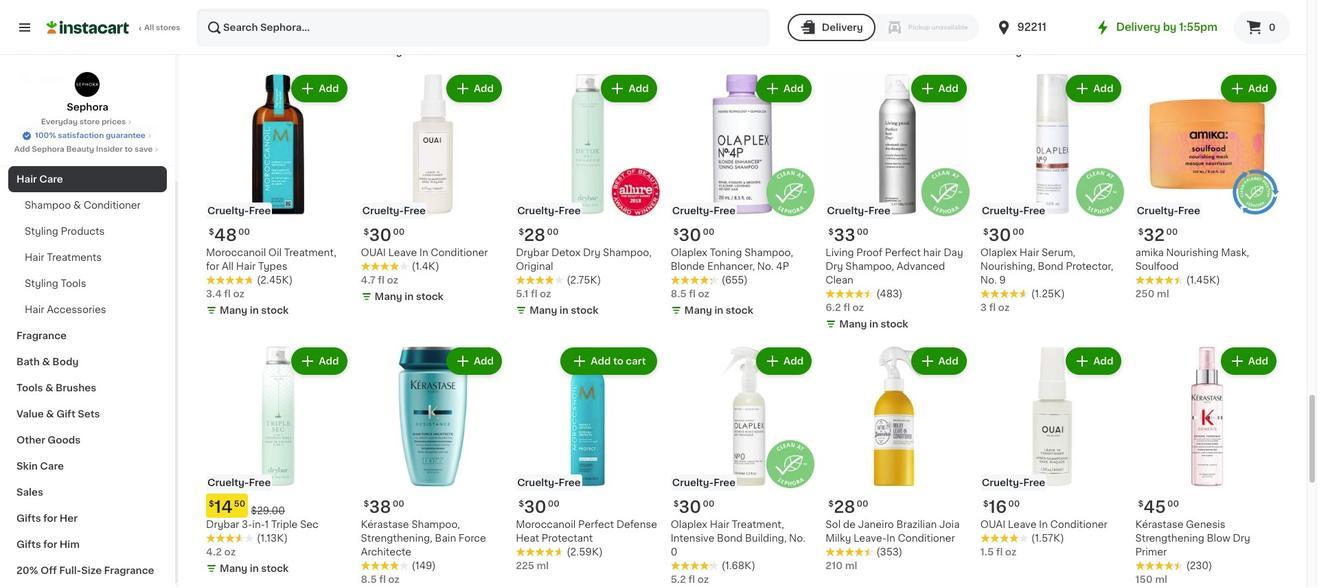 Task type: locate. For each thing, give the bounding box(es) containing it.
00 up toning
[[703, 228, 715, 236]]

250 ml
[[1136, 289, 1170, 299]]

everyday
[[41, 118, 78, 126]]

to
[[125, 146, 133, 153], [613, 356, 624, 366]]

drybar inside drybar detox dry shampoo, original
[[516, 248, 549, 257]]

blow
[[1207, 534, 1231, 543]]

1 vertical spatial ouai leave in conditioner
[[981, 520, 1108, 530]]

free for (1.45k)
[[1179, 206, 1201, 215]]

$ 30 00 for moroccanoil perfect defense heat protectant
[[519, 499, 560, 515]]

cruelty-free up the $ 16 00
[[982, 478, 1046, 488]]

00 right 32
[[1167, 228, 1178, 236]]

0 vertical spatial treatment,
[[284, 248, 336, 257]]

$ for (149)
[[364, 500, 369, 508]]

for for her
[[43, 514, 57, 523]]

0 vertical spatial $ 28 00
[[519, 227, 559, 243]]

1 horizontal spatial all
[[222, 261, 234, 271]]

1 horizontal spatial delivery
[[1117, 22, 1161, 32]]

$ inside $ 45 00
[[1139, 500, 1144, 508]]

$ 45 00
[[1139, 500, 1179, 515]]

treatment, up building, on the right of the page
[[732, 520, 784, 530]]

conditioner
[[84, 201, 141, 210], [431, 248, 488, 257], [1051, 520, 1108, 530], [898, 534, 955, 543]]

ouai down 16
[[981, 520, 1006, 530]]

(2.59k)
[[567, 548, 603, 557]]

shampoo & conditioner link
[[8, 192, 167, 218]]

2 horizontal spatial no.
[[981, 275, 997, 285]]

1:55pm
[[1180, 22, 1218, 32]]

2 styling from the top
[[25, 279, 58, 289]]

& inside 'link'
[[45, 383, 53, 393]]

moroccanoil inside moroccanoil oil treatment, for all hair types
[[206, 248, 266, 257]]

1 vertical spatial tools
[[16, 383, 43, 393]]

cruelty-free up (1.4k)
[[362, 206, 426, 215]]

0 horizontal spatial fragrance
[[16, 331, 67, 341]]

free up olaplex hair treatment, intensive bond building, no. 0
[[714, 478, 736, 488]]

ouai up 4.7 in the left of the page
[[361, 248, 386, 257]]

moroccanoil for 30
[[516, 520, 576, 530]]

fl for (149)
[[379, 575, 386, 585]]

1 horizontal spatial treatment,
[[732, 520, 784, 530]]

olaplex up blonde
[[671, 248, 708, 257]]

$ inside $ 48 00
[[209, 228, 214, 236]]

add button for (655)
[[758, 76, 811, 101]]

$ 28 00 up de
[[829, 499, 869, 515]]

4p
[[776, 261, 789, 271]]

fl
[[224, 16, 231, 26], [844, 16, 851, 26], [1150, 16, 1157, 26], [999, 30, 1006, 40], [378, 275, 385, 285], [224, 289, 231, 299], [531, 289, 538, 299], [689, 289, 696, 299], [844, 303, 850, 312], [990, 303, 996, 312], [997, 548, 1003, 557], [379, 575, 386, 585], [689, 575, 695, 585]]

gifts up 20% on the bottom left
[[16, 540, 41, 550]]

1 vertical spatial to
[[613, 356, 624, 366]]

4.7 fl oz
[[361, 275, 399, 285]]

$ 28 00
[[519, 227, 559, 243], [829, 499, 869, 515]]

olaplex inside "olaplex hair serum, nourishing, bond protector, no. 9"
[[981, 248, 1018, 257]]

add button for (1.25k)
[[1068, 76, 1121, 101]]

$ up amika
[[1139, 228, 1144, 236]]

no. for olaplex hair treatment, intensive bond building, no. 0
[[789, 534, 806, 543]]

0 horizontal spatial 8.5
[[361, 575, 377, 585]]

bond inside olaplex hair treatment, intensive bond building, no. 0
[[717, 534, 743, 543]]

30 up blonde
[[679, 227, 702, 243]]

$ up sol
[[829, 500, 834, 508]]

1 vertical spatial leave
[[1008, 520, 1037, 530]]

everyday store prices link
[[41, 117, 134, 128]]

add for (483)
[[939, 84, 959, 93]]

& down bath & body
[[45, 383, 53, 393]]

5.1
[[516, 289, 529, 299]]

0 vertical spatial 28
[[524, 227, 546, 243]]

cruelty- for (1.45k)
[[1137, 206, 1179, 215]]

off
[[40, 566, 57, 576]]

everyday store prices
[[41, 118, 126, 126]]

1 vertical spatial 28
[[834, 499, 856, 515]]

original
[[516, 261, 553, 271]]

00 right "38"
[[393, 500, 404, 508]]

fl for (1.68k)
[[689, 575, 695, 585]]

1 vertical spatial 8.5 fl oz
[[361, 575, 400, 585]]

bond for treatment,
[[717, 534, 743, 543]]

& left gift
[[46, 409, 54, 419]]

$ for (1.25k)
[[984, 228, 989, 236]]

delivery
[[1117, 22, 1161, 32], [822, 23, 863, 32]]

ml for 32
[[1157, 289, 1170, 299]]

$ up original
[[519, 228, 524, 236]]

olaplex up nourishing,
[[981, 248, 1018, 257]]

free for (1.13k)
[[249, 478, 271, 488]]

0 horizontal spatial to
[[125, 146, 133, 153]]

& up products
[[73, 201, 81, 210]]

hair up intensive
[[710, 520, 730, 530]]

dry
[[583, 248, 601, 257], [826, 261, 843, 271], [1233, 534, 1251, 543]]

$ up living
[[829, 228, 834, 236]]

leave up (1.4k)
[[388, 248, 417, 257]]

1 horizontal spatial no.
[[789, 534, 806, 543]]

bath & body
[[16, 357, 79, 367]]

moroccanoil up heat
[[516, 520, 576, 530]]

0 horizontal spatial ouai leave in conditioner
[[361, 248, 488, 257]]

0 horizontal spatial beauty
[[66, 146, 94, 153]]

add button for (1.57k)
[[1068, 349, 1121, 373]]

leave for 16
[[1008, 520, 1037, 530]]

treatment, inside moroccanoil oil treatment, for all hair types
[[284, 248, 336, 257]]

stock inside button
[[416, 47, 444, 56]]

0 horizontal spatial 28
[[524, 227, 546, 243]]

(1.25k)
[[1032, 289, 1065, 299]]

38
[[369, 500, 391, 515]]

0 horizontal spatial ouai
[[361, 248, 386, 257]]

treatment, inside olaplex hair treatment, intensive bond building, no. 0
[[732, 520, 784, 530]]

1 horizontal spatial ouai leave in conditioner
[[981, 520, 1108, 530]]

210
[[826, 561, 843, 571]]

hair inside "olaplex hair serum, nourishing, bond protector, no. 9"
[[1020, 248, 1040, 257]]

moroccanoil inside moroccanoil perfect defense heat protectant
[[516, 520, 576, 530]]

hair
[[16, 174, 37, 184], [1020, 248, 1040, 257], [25, 253, 44, 262], [236, 261, 256, 271], [25, 305, 44, 315], [710, 520, 730, 530]]

00 for (1.57k)
[[1009, 500, 1020, 508]]

proof
[[857, 248, 883, 257]]

28 for drybar
[[524, 227, 546, 243]]

1 vertical spatial bond
[[717, 534, 743, 543]]

1.5 fl oz
[[981, 548, 1017, 557]]

0 vertical spatial 8.5
[[671, 289, 687, 299]]

00 for (1.45k)
[[1167, 228, 1178, 236]]

hair down the makeup at top
[[16, 174, 37, 184]]

add button for (230)
[[1223, 349, 1276, 373]]

$ up "1.5"
[[984, 500, 989, 508]]

to left 'cart'
[[613, 356, 624, 366]]

fl for (1.57k)
[[997, 548, 1003, 557]]

kérastase inside the kérastase shampoo, strengthening, bain force architecte
[[361, 520, 409, 530]]

1 vertical spatial no.
[[981, 275, 997, 285]]

add button for (483)
[[913, 76, 966, 101]]

$ inside $ 33 00
[[829, 228, 834, 236]]

1 horizontal spatial ouai
[[981, 520, 1006, 530]]

all down $ 48 00
[[222, 261, 234, 271]]

care up shampoo
[[39, 174, 63, 184]]

1 horizontal spatial kérastase
[[1136, 520, 1184, 530]]

& for bath
[[42, 357, 50, 367]]

$ inside '$ 32 00'
[[1139, 228, 1144, 236]]

1 horizontal spatial leave
[[1008, 520, 1037, 530]]

holiday party ready beauty
[[16, 122, 156, 132]]

olaplex inside olaplex hair treatment, intensive bond building, no. 0
[[671, 520, 708, 530]]

2 vertical spatial dry
[[1233, 534, 1251, 543]]

1 horizontal spatial sephora
[[67, 102, 108, 112]]

0 vertical spatial ouai
[[361, 248, 386, 257]]

no. inside the olaplex toning shampoo, blonde enhancer, no. 4p
[[758, 261, 774, 271]]

1 vertical spatial ouai
[[981, 520, 1006, 530]]

1 horizontal spatial bond
[[1038, 261, 1064, 271]]

1 gifts from the top
[[16, 514, 41, 523]]

shampoo, up bain
[[412, 520, 460, 530]]

no.
[[758, 261, 774, 271], [981, 275, 997, 285], [789, 534, 806, 543]]

stock down (1.13k)
[[261, 564, 289, 574]]

00 for (1.68k)
[[703, 500, 715, 508]]

1 horizontal spatial drybar
[[516, 248, 549, 257]]

1 horizontal spatial to
[[613, 356, 624, 366]]

1 vertical spatial gifts
[[16, 540, 41, 550]]

cruelty-free up toning
[[672, 206, 736, 215]]

cruelty-free up intensive
[[672, 478, 736, 488]]

1 vertical spatial sephora
[[32, 146, 64, 153]]

00 up janeiro
[[857, 500, 869, 508]]

force
[[459, 534, 486, 543]]

olaplex up intensive
[[671, 520, 708, 530]]

1 vertical spatial 0
[[671, 548, 678, 557]]

sol
[[826, 520, 841, 530]]

no. for olaplex hair serum, nourishing, bond protector, no. 9
[[981, 275, 997, 285]]

free up $ 48 00
[[249, 206, 271, 215]]

$ inside $ 38 00
[[364, 500, 369, 508]]

cruelty-free for (1.57k)
[[982, 478, 1046, 488]]

0 horizontal spatial 8.5 fl oz
[[361, 575, 400, 585]]

shampoo
[[25, 201, 71, 210]]

other goods
[[16, 436, 81, 445]]

00 for (655)
[[703, 228, 715, 236]]

$ for (353)
[[829, 500, 834, 508]]

30 for ouai leave in conditioner
[[369, 227, 392, 243]]

moroccanoil oil treatment, for all hair types
[[206, 248, 336, 271]]

styling tools link
[[8, 271, 167, 297]]

3.4 for (3.16k)
[[826, 16, 842, 26]]

delivery inside button
[[822, 23, 863, 32]]

9
[[1000, 275, 1006, 285]]

$ left 50
[[209, 500, 214, 508]]

1 horizontal spatial dry
[[826, 261, 843, 271]]

gifts
[[16, 514, 41, 523], [16, 540, 41, 550]]

00 for (2.75k)
[[547, 228, 559, 236]]

ouai leave in conditioner for 16
[[981, 520, 1108, 530]]

care for skin care
[[40, 462, 64, 471]]

kérastase genesis strengthening blow dry primer
[[1136, 520, 1251, 557]]

1 vertical spatial 8.5
[[361, 575, 377, 585]]

no. left 9
[[981, 275, 997, 285]]

0 horizontal spatial dry
[[583, 248, 601, 257]]

0 vertical spatial tools
[[61, 279, 86, 289]]

buy it again link
[[8, 37, 167, 65]]

$ inside the $ 16 00
[[984, 500, 989, 508]]

olaplex inside the olaplex toning shampoo, blonde enhancer, no. 4p
[[671, 248, 708, 257]]

$ inside $ 14 50
[[209, 500, 214, 508]]

0 vertical spatial perfect
[[885, 248, 921, 257]]

to down guarantee in the top of the page
[[125, 146, 133, 153]]

ml for 30
[[537, 561, 549, 571]]

instacart logo image
[[47, 19, 129, 36]]

hair accessories link
[[8, 297, 167, 323]]

00 inside $ 33 00
[[857, 228, 869, 236]]

drybar up original
[[516, 248, 549, 257]]

in for 30
[[420, 248, 428, 257]]

beauty up save
[[121, 122, 156, 132]]

0 horizontal spatial $ 28 00
[[519, 227, 559, 243]]

gifts for gifts for him
[[16, 540, 41, 550]]

shampoo, up 4p at right
[[745, 248, 794, 257]]

kérastase inside kérastase genesis strengthening blow dry primer
[[1136, 520, 1184, 530]]

stock
[[261, 33, 289, 43], [1191, 33, 1218, 43], [416, 47, 444, 56], [1036, 47, 1064, 56], [416, 292, 444, 301], [261, 305, 289, 315], [571, 305, 599, 315], [726, 305, 754, 315], [881, 319, 909, 329], [261, 564, 289, 574]]

conditioner up (1.57k)
[[1051, 520, 1108, 530]]

0 vertical spatial to
[[125, 146, 133, 153]]

ml right 250
[[1157, 289, 1170, 299]]

1 horizontal spatial 0
[[1269, 23, 1276, 32]]

$ up moroccanoil oil treatment, for all hair types
[[209, 228, 214, 236]]

0 vertical spatial for
[[206, 261, 219, 271]]

olaplex for olaplex toning shampoo, blonde enhancer, no. 4p
[[671, 248, 708, 257]]

00 right '33'
[[857, 228, 869, 236]]

for left her on the bottom of the page
[[43, 514, 57, 523]]

sets
[[78, 409, 100, 419]]

$ 30 00 up nourishing,
[[984, 227, 1025, 243]]

$ up nourishing,
[[984, 228, 989, 236]]

bond inside "olaplex hair serum, nourishing, bond protector, no. 9"
[[1038, 261, 1064, 271]]

20% off full-size fragrance
[[16, 566, 154, 576]]

0 vertical spatial sephora
[[67, 102, 108, 112]]

0 vertical spatial no.
[[758, 261, 774, 271]]

00 inside '$ 32 00'
[[1167, 228, 1178, 236]]

0 vertical spatial dry
[[583, 248, 601, 257]]

8.5 fl oz
[[671, 289, 710, 299], [361, 575, 400, 585]]

gifts down sales
[[16, 514, 41, 523]]

cruelty-free up detox
[[517, 206, 581, 215]]

0 horizontal spatial leave
[[388, 248, 417, 257]]

no. inside "olaplex hair serum, nourishing, bond protector, no. 9"
[[981, 275, 997, 285]]

product group containing 32
[[1136, 72, 1280, 301]]

many in stock inside many in stock button
[[375, 47, 444, 56]]

28
[[524, 227, 546, 243], [834, 499, 856, 515]]

product group containing 38
[[361, 345, 505, 587]]

living proof perfect hair day dry shampoo, advanced clean
[[826, 248, 964, 285]]

$ up intensive
[[674, 500, 679, 508]]

00 up intensive
[[703, 500, 715, 508]]

nourishing
[[1167, 248, 1219, 257]]

no. left 4p at right
[[758, 261, 774, 271]]

1 vertical spatial care
[[40, 462, 64, 471]]

drybar
[[516, 248, 549, 257], [206, 520, 239, 530]]

hair down the styling tools
[[25, 305, 44, 315]]

care right skin on the left bottom
[[40, 462, 64, 471]]

ouai for 30
[[361, 248, 386, 257]]

shampoo, right detox
[[603, 248, 652, 257]]

0 horizontal spatial moroccanoil
[[206, 248, 266, 257]]

delivery button
[[788, 14, 876, 41]]

20% off full-size fragrance link
[[8, 558, 167, 584]]

fl for (655)
[[689, 289, 696, 299]]

ouai leave in conditioner for 30
[[361, 248, 488, 257]]

8.5 for 30
[[671, 289, 687, 299]]

0 vertical spatial bond
[[1038, 261, 1064, 271]]

0 vertical spatial drybar
[[516, 248, 549, 257]]

store
[[80, 118, 100, 126]]

delivery by 1:55pm link
[[1095, 19, 1218, 36]]

30
[[369, 227, 392, 243], [679, 227, 702, 243], [989, 227, 1012, 243], [524, 499, 547, 515], [679, 500, 702, 515]]

conditioner up (1.4k)
[[431, 248, 488, 257]]

tools down treatments
[[61, 279, 86, 289]]

cruelty-free up '$ 32 00'
[[1137, 206, 1201, 215]]

&
[[73, 201, 81, 210], [42, 357, 50, 367], [45, 383, 53, 393], [46, 409, 54, 419]]

size
[[81, 566, 102, 576]]

styling
[[25, 227, 58, 236], [25, 279, 58, 289]]

styling inside 'link'
[[25, 279, 58, 289]]

kérastase for 38
[[361, 520, 409, 530]]

ouai for 16
[[981, 520, 1006, 530]]

0 horizontal spatial bond
[[717, 534, 743, 543]]

0 horizontal spatial perfect
[[578, 520, 614, 530]]

None search field
[[196, 8, 770, 47]]

hair inside hair care link
[[16, 174, 37, 184]]

leave-
[[854, 534, 887, 543]]

0 horizontal spatial drybar
[[206, 520, 239, 530]]

bain
[[435, 534, 456, 543]]

0 horizontal spatial all
[[144, 24, 154, 32]]

genesis
[[1186, 520, 1226, 530]]

product group
[[206, 72, 350, 320], [361, 72, 505, 306], [516, 72, 660, 320], [671, 72, 815, 320], [826, 72, 970, 334], [981, 72, 1125, 314], [1136, 72, 1280, 301], [206, 345, 350, 578], [361, 345, 505, 587], [516, 345, 660, 573], [671, 345, 815, 587], [826, 345, 970, 573], [981, 345, 1125, 559], [1136, 345, 1280, 587]]

free up detox
[[559, 206, 581, 215]]

hair up the styling tools
[[25, 253, 44, 262]]

8.5 fl oz down architecte
[[361, 575, 400, 585]]

1 vertical spatial styling
[[25, 279, 58, 289]]

00 up the 4.7 fl oz
[[393, 228, 405, 236]]

free for (1.25k)
[[1024, 206, 1046, 215]]

dry right detox
[[583, 248, 601, 257]]

stock down (2.75k)
[[571, 305, 599, 315]]

1 vertical spatial drybar
[[206, 520, 239, 530]]

0 horizontal spatial 0
[[671, 548, 678, 557]]

0 horizontal spatial in
[[420, 248, 428, 257]]

free up nourishing on the top right of the page
[[1179, 206, 1201, 215]]

bond for serum,
[[1038, 261, 1064, 271]]

0 inside olaplex hair treatment, intensive bond building, no. 0
[[671, 548, 678, 557]]

30 up nourishing,
[[989, 227, 1012, 243]]

1 horizontal spatial in
[[887, 534, 896, 543]]

free up (1.57k)
[[1024, 478, 1046, 488]]

drybar down 14
[[206, 520, 239, 530]]

0 vertical spatial styling
[[25, 227, 58, 236]]

1 vertical spatial in
[[1039, 520, 1048, 530]]

hair treatments
[[25, 253, 102, 262]]

detox
[[552, 248, 581, 257]]

in up (1.57k)
[[1039, 520, 1048, 530]]

product group containing 45
[[1136, 345, 1280, 587]]

in up (1.4k)
[[420, 248, 428, 257]]

holiday party ready beauty link
[[8, 114, 167, 140]]

again
[[69, 46, 97, 56]]

cruelty-free for (2.45k)
[[207, 206, 271, 215]]

add button for (1.45k)
[[1223, 76, 1276, 101]]

1 horizontal spatial 8.5
[[671, 289, 687, 299]]

prices
[[102, 118, 126, 126]]

28 up de
[[834, 499, 856, 515]]

moroccanoil down $ 48 00
[[206, 248, 266, 257]]

cruelty-free
[[207, 206, 271, 215], [517, 206, 581, 215], [827, 206, 891, 215], [362, 206, 426, 215], [672, 206, 736, 215], [982, 206, 1046, 215], [1137, 206, 1201, 215], [207, 478, 271, 488], [517, 478, 581, 488], [672, 478, 736, 488], [982, 478, 1046, 488]]

0 horizontal spatial kérastase
[[361, 520, 409, 530]]

1 horizontal spatial 28
[[834, 499, 856, 515]]

0 vertical spatial 8.5 fl oz
[[671, 289, 710, 299]]

to inside button
[[613, 356, 624, 366]]

00 up nourishing,
[[1013, 228, 1025, 236]]

cruelty-free up $ 48 00
[[207, 206, 271, 215]]

1 styling from the top
[[25, 227, 58, 236]]

$ for (1.57k)
[[984, 500, 989, 508]]

ouai leave in conditioner up (1.57k)
[[981, 520, 1108, 530]]

30 for moroccanoil perfect defense heat protectant
[[524, 499, 547, 515]]

conditioner up styling products link on the left top of the page
[[84, 201, 141, 210]]

perfect inside moroccanoil perfect defense heat protectant
[[578, 520, 614, 530]]

2 horizontal spatial in
[[1039, 520, 1048, 530]]

body
[[52, 357, 79, 367]]

1 vertical spatial perfect
[[578, 520, 614, 530]]

00 inside $ 38 00
[[393, 500, 404, 508]]

mask,
[[1221, 248, 1250, 257]]

0 horizontal spatial delivery
[[822, 23, 863, 32]]

$14.50 original price: $29.00 element
[[206, 494, 350, 518]]

00 for (1.4k)
[[393, 228, 405, 236]]

free up moroccanoil perfect defense heat protectant at bottom
[[559, 478, 581, 488]]

cruelty-free up protectant
[[517, 478, 581, 488]]

add for (230)
[[1249, 356, 1269, 366]]

no. inside olaplex hair treatment, intensive bond building, no. 0
[[789, 534, 806, 543]]

styling down hair treatments
[[25, 279, 58, 289]]

perfect up (2.59k)
[[578, 520, 614, 530]]

2 kérastase from the left
[[1136, 520, 1184, 530]]

00 inside $ 45 00
[[1168, 500, 1179, 508]]

save
[[135, 146, 153, 153]]

1 vertical spatial moroccanoil
[[516, 520, 576, 530]]

cruelty- for (483)
[[827, 206, 869, 215]]

stock down (2.45k) in the left of the page
[[261, 305, 289, 315]]

cruelty-free for (2.75k)
[[517, 206, 581, 215]]

0 vertical spatial gifts
[[16, 514, 41, 523]]

fl for (1.4k)
[[378, 275, 385, 285]]

intensive
[[671, 534, 715, 543]]

many
[[220, 33, 248, 43], [1150, 33, 1177, 43], [375, 47, 402, 56], [995, 47, 1022, 56], [375, 292, 402, 301], [220, 305, 248, 315], [530, 305, 557, 315], [685, 305, 712, 315], [840, 319, 867, 329], [220, 564, 248, 574]]

1 horizontal spatial moroccanoil
[[516, 520, 576, 530]]

ml
[[1157, 289, 1170, 299], [537, 561, 549, 571], [845, 561, 858, 571], [1156, 575, 1168, 585]]

clean
[[826, 275, 854, 285]]

free up $14.50 original price: $29.00 "element"
[[249, 478, 271, 488]]

hair up nourishing,
[[1020, 248, 1040, 257]]

30 for olaplex toning shampoo, blonde enhancer, no. 4p
[[679, 227, 702, 243]]

0 vertical spatial beauty
[[121, 122, 156, 132]]

0 vertical spatial care
[[39, 174, 63, 184]]

250
[[1136, 289, 1155, 299]]

0 vertical spatial 0
[[1269, 23, 1276, 32]]

1 vertical spatial beauty
[[66, 146, 94, 153]]

1 horizontal spatial perfect
[[885, 248, 921, 257]]

8.5 down blonde
[[671, 289, 687, 299]]

0 vertical spatial ouai leave in conditioner
[[361, 248, 488, 257]]

bond up (1.68k)
[[717, 534, 743, 543]]

1 horizontal spatial $ 28 00
[[829, 499, 869, 515]]

for
[[206, 261, 219, 271], [43, 514, 57, 523], [43, 540, 57, 550]]

1 vertical spatial fragrance
[[104, 566, 154, 576]]

00 inside the $ 16 00
[[1009, 500, 1020, 508]]

treatment,
[[284, 248, 336, 257], [732, 520, 784, 530]]

2 vertical spatial no.
[[789, 534, 806, 543]]

& right bath
[[42, 357, 50, 367]]

stock down search field
[[416, 47, 444, 56]]

cruelty-free up 50
[[207, 478, 271, 488]]

00 inside $ 48 00
[[238, 228, 250, 236]]

2 gifts from the top
[[16, 540, 41, 550]]

1 horizontal spatial beauty
[[121, 122, 156, 132]]

buy it again
[[38, 46, 97, 56]]

$ 33 00
[[829, 227, 869, 243]]

1 kérastase from the left
[[361, 520, 409, 530]]

cruelty-free for (1.68k)
[[672, 478, 736, 488]]

delivery for delivery
[[822, 23, 863, 32]]

gift
[[56, 409, 75, 419]]

free for (2.59k)
[[559, 478, 581, 488]]

tools up value
[[16, 383, 43, 393]]

2 vertical spatial in
[[887, 534, 896, 543]]

30 up heat
[[524, 499, 547, 515]]

shampoo, down proof
[[846, 261, 895, 271]]

$ 30 00 for olaplex hair treatment, intensive bond building, no. 0
[[674, 500, 715, 515]]

0 horizontal spatial treatment,
[[284, 248, 336, 257]]

satisfaction
[[58, 132, 104, 139]]

$ for (1.45k)
[[1139, 228, 1144, 236]]

1 vertical spatial for
[[43, 514, 57, 523]]

3.4 fl oz for (1.49k)
[[206, 16, 245, 26]]

$ up strengthening
[[1139, 500, 1144, 508]]

$ 30 00 up the 4.7 fl oz
[[364, 227, 405, 243]]

2 horizontal spatial dry
[[1233, 534, 1251, 543]]

bond down serum,
[[1038, 261, 1064, 271]]

00 for (230)
[[1168, 500, 1179, 508]]

$ 30 00 up intensive
[[674, 500, 715, 515]]

0 vertical spatial moroccanoil
[[206, 248, 266, 257]]

0 horizontal spatial no.
[[758, 261, 774, 271]]

2 vertical spatial for
[[43, 540, 57, 550]]

cruelty-free for (1.45k)
[[1137, 206, 1201, 215]]

1 vertical spatial $ 28 00
[[829, 499, 869, 515]]

$ for (2.59k)
[[519, 500, 524, 508]]

0 inside button
[[1269, 23, 1276, 32]]

0 vertical spatial leave
[[388, 248, 417, 257]]



Task type: vqa. For each thing, say whether or not it's contained in the screenshot.
Product Group containing 48
yes



Task type: describe. For each thing, give the bounding box(es) containing it.
in inside sol de janeiro brazilian joia milky leave-in conditioner
[[887, 534, 896, 543]]

advanced
[[897, 261, 945, 271]]

lists link
[[8, 65, 167, 92]]

stock down (483)
[[881, 319, 909, 329]]

$ 16 00
[[984, 500, 1020, 515]]

oil
[[268, 248, 282, 257]]

delivery for delivery by 1:55pm
[[1117, 22, 1161, 32]]

many inside button
[[375, 47, 402, 56]]

$ 28 00 for drybar
[[519, 227, 559, 243]]

1
[[265, 520, 269, 530]]

amika
[[1136, 248, 1164, 257]]

ready
[[86, 122, 118, 132]]

(655)
[[722, 275, 748, 285]]

in inside button
[[405, 47, 414, 56]]

(2.45k)
[[257, 275, 293, 285]]

for inside moroccanoil oil treatment, for all hair types
[[206, 261, 219, 271]]

00 for (353)
[[857, 500, 869, 508]]

free for (1.57k)
[[1024, 478, 1046, 488]]

shampoo, inside the kérastase shampoo, strengthening, bain force architecte
[[412, 520, 460, 530]]

3-
[[242, 520, 252, 530]]

kérastase for 45
[[1136, 520, 1184, 530]]

stock down (655)
[[726, 305, 754, 315]]

drybar for drybar 3-in-1 triple sec
[[206, 520, 239, 530]]

Search field
[[198, 10, 768, 45]]

add for (353)
[[939, 356, 959, 366]]

add for (149)
[[474, 356, 494, 366]]

free for (1.68k)
[[714, 478, 736, 488]]

add button for (1.13k)
[[293, 349, 346, 373]]

free for (655)
[[714, 206, 736, 215]]

add button for (2.45k)
[[293, 76, 346, 101]]

add for (1.25k)
[[1094, 84, 1114, 93]]

fl for (2.45k)
[[224, 289, 231, 299]]

$ for (230)
[[1139, 500, 1144, 508]]

toning
[[710, 248, 742, 257]]

cruelty- for (1.68k)
[[672, 478, 714, 488]]

gifts for gifts for her
[[16, 514, 41, 523]]

shampoo, inside living proof perfect hair day dry shampoo, advanced clean
[[846, 261, 895, 271]]

cruelty- for (1.25k)
[[982, 206, 1024, 215]]

add for (1.57k)
[[1094, 356, 1114, 366]]

$ for (483)
[[829, 228, 834, 236]]

primer
[[1136, 548, 1167, 557]]

add for (1.45k)
[[1249, 84, 1269, 93]]

conditioner inside sol de janeiro brazilian joia milky leave-in conditioner
[[898, 534, 955, 543]]

cruelty- for (2.75k)
[[517, 206, 559, 215]]

other goods link
[[8, 427, 167, 453]]

drybar detox dry shampoo, original
[[516, 248, 652, 271]]

treatment, for 30
[[732, 520, 784, 530]]

value & gift sets link
[[8, 401, 167, 427]]

cruelty- for (2.45k)
[[207, 206, 249, 215]]

skin care
[[16, 462, 64, 471]]

add sephora beauty insider to save link
[[14, 144, 161, 155]]

0 horizontal spatial tools
[[16, 383, 43, 393]]

olaplex toning shampoo, blonde enhancer, no. 4p
[[671, 248, 794, 271]]

cruelty- for (1.57k)
[[982, 478, 1024, 488]]

1.7 fl oz
[[1136, 16, 1171, 26]]

00 for (2.59k)
[[548, 500, 560, 508]]

4.7
[[361, 275, 376, 285]]

full-
[[59, 566, 81, 576]]

enhancer,
[[708, 261, 755, 271]]

3.4 for (1.49k)
[[206, 16, 222, 26]]

treatment, for 48
[[284, 248, 336, 257]]

8.5 fl oz for 30
[[671, 289, 710, 299]]

fl for (483)
[[844, 303, 850, 312]]

product group containing 16
[[981, 345, 1125, 559]]

add button for (149)
[[448, 349, 501, 373]]

(3.16k)
[[877, 3, 910, 12]]

fragrance link
[[8, 323, 167, 349]]

28 for sol
[[834, 499, 856, 515]]

$29.00
[[251, 506, 285, 516]]

cruelty-free for (655)
[[672, 206, 736, 215]]

add for (1.13k)
[[319, 356, 339, 366]]

cart
[[626, 356, 646, 366]]

$ 14 50
[[209, 499, 245, 515]]

free for (1.4k)
[[404, 206, 426, 215]]

30 for olaplex hair serum, nourishing, bond protector, no. 9
[[989, 227, 1012, 243]]

5.2 fl oz
[[671, 575, 709, 585]]

product group containing 14
[[206, 345, 350, 578]]

$ 30 00 for ouai leave in conditioner
[[364, 227, 405, 243]]

$ 30 00 for olaplex toning shampoo, blonde enhancer, no. 4p
[[674, 227, 715, 243]]

perfect inside living proof perfect hair day dry shampoo, advanced clean
[[885, 248, 921, 257]]

olaplex for olaplex hair treatment, intensive bond building, no. 0
[[671, 520, 708, 530]]

hair inside olaplex hair treatment, intensive bond building, no. 0
[[710, 520, 730, 530]]

$ for (2.45k)
[[209, 228, 214, 236]]

225
[[516, 561, 534, 571]]

janeiro
[[858, 520, 894, 530]]

20%
[[16, 566, 38, 576]]

conditioner inside 'shampoo & conditioner' link
[[84, 201, 141, 210]]

1 horizontal spatial tools
[[61, 279, 86, 289]]

6.2 fl oz
[[826, 303, 864, 312]]

4.2 oz
[[206, 548, 236, 557]]

buy
[[38, 46, 58, 56]]

party
[[57, 122, 84, 132]]

hair accessories
[[25, 305, 106, 315]]

gifts for her link
[[8, 506, 167, 532]]

leave for 30
[[388, 248, 417, 257]]

free for (2.75k)
[[559, 206, 581, 215]]

$ for (655)
[[674, 228, 679, 236]]

stock down 92211
[[1036, 47, 1064, 56]]

lists
[[38, 74, 62, 83]]

product group containing 48
[[206, 72, 350, 320]]

makeup
[[16, 148, 56, 158]]

drybar 3-in-1 triple sec
[[206, 520, 319, 530]]

cruelty- for (655)
[[672, 206, 714, 215]]

hair inside hair accessories link
[[25, 305, 44, 315]]

fl for (1.25k)
[[990, 303, 996, 312]]

styling for styling products
[[25, 227, 58, 236]]

(1.45k)
[[1187, 275, 1221, 285]]

sephora logo image
[[75, 71, 101, 98]]

defense
[[617, 520, 657, 530]]

$ for (1.4k)
[[364, 228, 369, 236]]

shampoo, inside drybar detox dry shampoo, original
[[603, 248, 652, 257]]

sec
[[300, 520, 319, 530]]

by
[[1163, 22, 1177, 32]]

her
[[60, 514, 78, 523]]

in-
[[252, 520, 265, 530]]

all stores link
[[47, 8, 181, 47]]

cruelty-free for (2.59k)
[[517, 478, 581, 488]]

$ 30 00 for olaplex hair serum, nourishing, bond protector, no. 9
[[984, 227, 1025, 243]]

8.5 fl oz for 38
[[361, 575, 400, 585]]

(149)
[[412, 561, 436, 571]]

dry inside drybar detox dry shampoo, original
[[583, 248, 601, 257]]

for for him
[[43, 540, 57, 550]]

5.1 fl oz
[[516, 289, 551, 299]]

150
[[1136, 575, 1153, 585]]

cruelty-free for (1.25k)
[[982, 206, 1046, 215]]

(2.75k)
[[567, 275, 601, 285]]

50
[[234, 500, 245, 508]]

1 horizontal spatial fragrance
[[104, 566, 154, 576]]

92211 button
[[996, 8, 1078, 47]]

$ 48 00
[[209, 227, 250, 243]]

fl for (2.75k)
[[531, 289, 538, 299]]

amika nourishing mask, soulfood
[[1136, 248, 1250, 271]]

all inside moroccanoil oil treatment, for all hair types
[[222, 261, 234, 271]]

dry inside kérastase genesis strengthening blow dry primer
[[1233, 534, 1251, 543]]

0 horizontal spatial sephora
[[32, 146, 64, 153]]

product group containing 33
[[826, 72, 970, 334]]

00 for (483)
[[857, 228, 869, 236]]

service type group
[[788, 14, 979, 41]]

shampoo, inside the olaplex toning shampoo, blonde enhancer, no. 4p
[[745, 248, 794, 257]]

stock down (1.49k)
[[261, 33, 289, 43]]

hair inside moroccanoil oil treatment, for all hair types
[[236, 261, 256, 271]]

(1.68k)
[[722, 561, 756, 571]]

6.2
[[826, 303, 841, 312]]

ml for 45
[[1156, 575, 1168, 585]]

moroccanoil for 48
[[206, 248, 266, 257]]

protectant
[[542, 534, 593, 543]]

dry inside living proof perfect hair day dry shampoo, advanced clean
[[826, 261, 843, 271]]

accessories
[[47, 305, 106, 315]]

stock down (1.4k)
[[416, 292, 444, 301]]

bath & body link
[[8, 349, 167, 375]]

goods
[[48, 436, 81, 445]]

cruelty- for (2.59k)
[[517, 478, 559, 488]]

care for hair care
[[39, 174, 63, 184]]

(353)
[[877, 548, 903, 557]]

add button for (1.4k)
[[448, 76, 501, 101]]

types
[[258, 261, 288, 271]]

hair inside hair treatments link
[[25, 253, 44, 262]]

00 for (1.25k)
[[1013, 228, 1025, 236]]

3
[[981, 303, 987, 312]]

soulfood
[[1136, 261, 1179, 271]]

add for (1.4k)
[[474, 84, 494, 93]]

in for 16
[[1039, 520, 1048, 530]]

brazilian
[[897, 520, 937, 530]]

sales
[[16, 488, 43, 497]]

$ 28 00 for sol
[[829, 499, 869, 515]]

holiday
[[16, 122, 55, 132]]

32
[[1144, 227, 1165, 243]]

(230)
[[1187, 561, 1213, 571]]

$ for (2.75k)
[[519, 228, 524, 236]]

1.5
[[981, 548, 994, 557]]

3 fl oz
[[981, 303, 1010, 312]]

sol de janeiro brazilian joia milky leave-in conditioner
[[826, 520, 960, 543]]

(1.4k)
[[412, 261, 439, 271]]

living
[[826, 248, 854, 257]]

(1.98k)
[[567, 3, 601, 12]]

add for (655)
[[784, 84, 804, 93]]

0 button
[[1234, 11, 1291, 44]]

6.8
[[981, 30, 997, 40]]

33
[[834, 227, 856, 243]]

olaplex hair serum, nourishing, bond protector, no. 9
[[981, 248, 1114, 285]]

olaplex for olaplex hair serum, nourishing, bond protector, no. 9
[[981, 248, 1018, 257]]

8.5 for 38
[[361, 575, 377, 585]]

stock down 1:55pm
[[1191, 33, 1218, 43]]

add button for (1.68k)
[[758, 349, 811, 373]]



